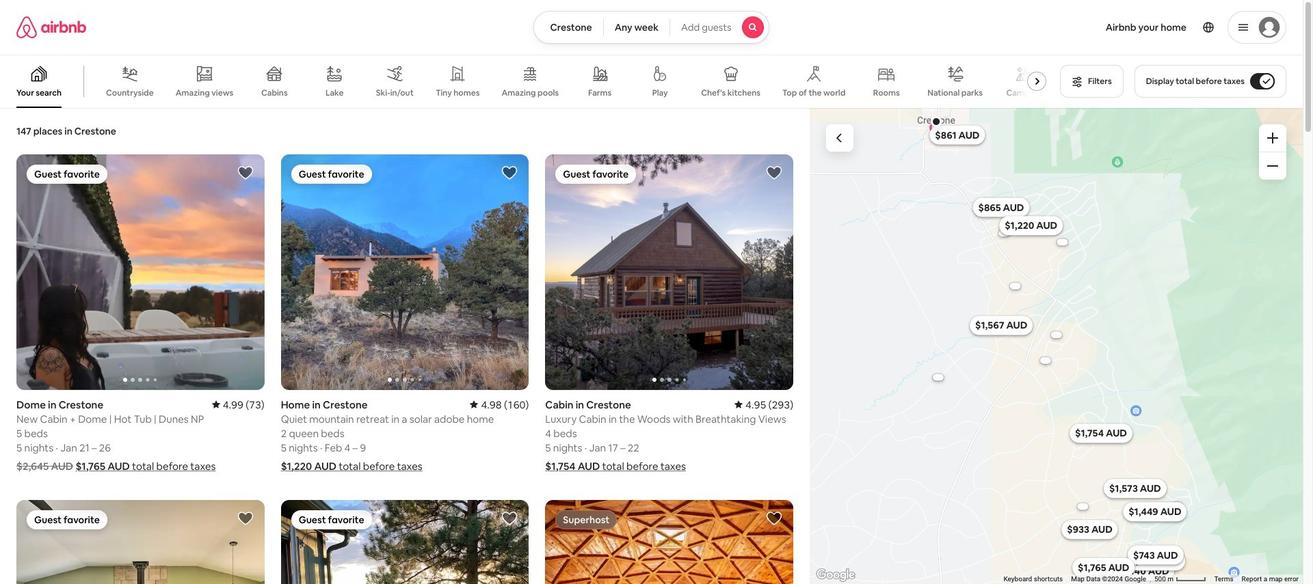 Task type: locate. For each thing, give the bounding box(es) containing it.
zoom in image
[[1267, 133, 1278, 144]]

1 horizontal spatial add to wishlist: dome in crestone image
[[766, 511, 782, 527]]

0 horizontal spatial add to wishlist: dome in crestone image
[[237, 165, 253, 181]]

google map
showing 20 stays. region
[[810, 108, 1303, 585]]

4.99 out of 5 average rating,  73 reviews image
[[212, 398, 264, 411]]

4.95 out of 5 average rating,  293 reviews image
[[735, 398, 793, 411]]

None search field
[[533, 11, 770, 44]]

add to wishlist: home in crestone image
[[502, 511, 518, 527]]

1 vertical spatial add to wishlist: dome in crestone image
[[766, 511, 782, 527]]

google image
[[813, 567, 858, 585]]

add to wishlist: cabin in crestone image
[[766, 165, 782, 181]]

group
[[0, 55, 1052, 108], [16, 155, 264, 390], [281, 155, 529, 390], [545, 155, 793, 390], [16, 500, 264, 585], [281, 500, 529, 585], [545, 500, 793, 585]]

add to wishlist: dome in crestone image
[[237, 165, 253, 181], [766, 511, 782, 527]]

zoom out image
[[1267, 161, 1278, 172]]



Task type: vqa. For each thing, say whether or not it's contained in the screenshot.
trip
no



Task type: describe. For each thing, give the bounding box(es) containing it.
add to wishlist: cabin in crestone image
[[237, 511, 253, 527]]

4.98 out of 5 average rating,  160 reviews image
[[470, 398, 529, 411]]

add to wishlist: home in crestone image
[[502, 165, 518, 181]]

profile element
[[786, 0, 1286, 55]]

0 vertical spatial add to wishlist: dome in crestone image
[[237, 165, 253, 181]]

the location you searched image
[[930, 116, 941, 127]]



